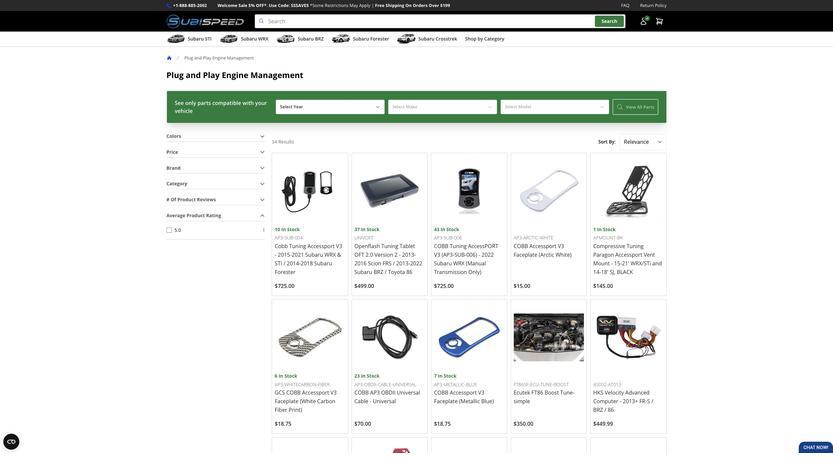 Task type: locate. For each thing, give the bounding box(es) containing it.
stock up whitecarbon-
[[285, 373, 297, 380]]

fiber
[[318, 382, 330, 388]]

a subaru forester thumbnail image image
[[332, 34, 350, 44]]

and inside 1 in stock apmount-bk compressive tuning paragon accessport vent mount - 15-21' wrx/sti and 14-18' sj, black
[[653, 260, 662, 267]]

sj,
[[610, 269, 616, 276]]

0 vertical spatial 86
[[407, 269, 413, 276]]

cobb inside cobb accessport v3 faceplate (arctic white)
[[514, 243, 528, 250]]

in inside 37 in stock univoft openflash tuning tablet oft 2.0 version 2 - 2013- 2016 scion frs / 2013-2022 subaru brz / toyota 86
[[361, 227, 366, 233]]

average product rating
[[167, 213, 221, 219]]

sub-
[[285, 235, 295, 241], [444, 235, 454, 241], [455, 252, 467, 259]]

in inside the 10 in stock ap3-sub-004 cobb tuning accessport v3 - 2015-2021 subaru wrx & sti / 2014-2018 subaru forester
[[281, 227, 286, 233]]

2013- down tablet
[[402, 252, 416, 259]]

tuning up wrx/sti
[[627, 243, 644, 250]]

86
[[407, 269, 413, 276], [608, 407, 614, 414]]

search button
[[595, 16, 624, 27]]

stock inside 7 in stock ap3-metallic-blue cobb accessport v3 faceplate (metallic blue)
[[444, 373, 457, 380]]

price button
[[167, 147, 265, 158]]

+1-888-885-2002
[[173, 2, 207, 8]]

only
[[185, 100, 196, 107]]

faceplate inside cobb accessport v3 faceplate (arctic white)
[[514, 252, 538, 259]]

wrx up transmission at right bottom
[[453, 260, 465, 267]]

stock up the apmount- on the right of the page
[[603, 227, 616, 233]]

faceplate up fiber
[[275, 398, 299, 406]]

sub- down 006
[[455, 252, 467, 259]]

product right of
[[177, 197, 196, 203]]

- inside 1 in stock apmount-bk compressive tuning paragon accessport vent mount - 15-21' wrx/sti and 14-18' sj, black
[[611, 260, 613, 267]]

wrx/sti
[[631, 260, 651, 267]]

engine down a subaru wrx thumbnail image
[[212, 55, 226, 61]]

plug
[[184, 55, 193, 61], [167, 70, 184, 81]]

open widget image
[[3, 435, 19, 450]]

select year image
[[375, 105, 381, 110]]

1 vertical spatial play
[[203, 70, 220, 81]]

1 left the 10 on the left of the page
[[263, 227, 265, 233]]

accessport for cobb tuning accessport v3 - 2015-2021 subaru wrx & sti / 2014-2018 subaru forester
[[308, 243, 335, 250]]

0 vertical spatial product
[[177, 197, 196, 203]]

boost
[[545, 390, 559, 397]]

0 vertical spatial wrx
[[258, 36, 269, 42]]

2 play from the top
[[203, 70, 220, 81]]

brz down scion
[[374, 269, 384, 276]]

Select Model button
[[501, 100, 610, 114]]

1 vertical spatial brz
[[374, 269, 384, 276]]

accessport up "21'"
[[616, 252, 643, 259]]

$725.00 for cobb tuning accessport v3 (ap3-sub-006) - 2022 subaru wrx (manual transmission only)
[[434, 283, 454, 290]]

tuning down 006
[[450, 243, 467, 250]]

obdii-
[[364, 382, 378, 388]]

0 horizontal spatial wrx
[[258, 36, 269, 42]]

/ down the frs
[[385, 269, 387, 276]]

play down plug and play engine management link
[[203, 70, 220, 81]]

subaru right a subaru wrx thumbnail image
[[241, 36, 257, 42]]

0 horizontal spatial sti
[[205, 36, 212, 42]]

cobb inside the 23 in stock ap3-obdii-cable-universal cobb ap3 obdii universal cable - universal
[[355, 390, 369, 397]]

cobb inside "6 in stock ap3-whitecarbon-fiber gcs cobb accessport v3 faceplate (white carbon fiber print)"
[[286, 390, 301, 397]]

0 vertical spatial universal
[[397, 390, 420, 397]]

2 horizontal spatial brz
[[594, 407, 603, 414]]

orders
[[413, 2, 428, 8]]

2013- up toyota
[[396, 260, 410, 267]]

1 horizontal spatial 2022
[[482, 252, 494, 259]]

free
[[375, 2, 385, 8]]

v3 up white)
[[558, 243, 564, 250]]

/ down computer
[[605, 407, 607, 414]]

v3 for cobb tuning accessport v3 (ap3-sub-006) - 2022 subaru wrx (manual transmission only)
[[434, 252, 440, 259]]

see
[[175, 100, 184, 107]]

and down vent
[[653, 260, 662, 267]]

1 horizontal spatial brz
[[374, 269, 384, 276]]

0 vertical spatial 2013-
[[402, 252, 416, 259]]

forester left a subaru crosstrek thumbnail image on the left top
[[370, 36, 389, 42]]

hks velocity advanced computer - 2013+ fr-s / brz / 86 image
[[594, 303, 664, 373]]

006)
[[467, 252, 477, 259]]

1 $725.00 from the left
[[275, 283, 295, 290]]

- left 2015-
[[275, 252, 277, 259]]

1
[[594, 227, 596, 233], [263, 227, 265, 233]]

1 vertical spatial universal
[[373, 398, 396, 406]]

stock inside 43 in stock ap3-sub-006 cobb tuning accessport v3 (ap3-sub-006) - 2022 subaru wrx (manual transmission only)
[[447, 227, 459, 233]]

product down # of product reviews
[[187, 213, 205, 219]]

in inside 43 in stock ap3-sub-006 cobb tuning accessport v3 (ap3-sub-006) - 2022 subaru wrx (manual transmission only)
[[441, 227, 445, 233]]

a subaru sti thumbnail image image
[[167, 34, 185, 44]]

stock for tuning
[[367, 227, 380, 233]]

in for cobb tuning accessport v3 - 2015-2021 subaru wrx & sti / 2014-2018 subaru forester
[[281, 227, 286, 233]]

2022 down tablet
[[410, 260, 423, 267]]

accessport up (metallic
[[450, 390, 477, 397]]

cobb down metallic-
[[434, 390, 449, 397]]

*some restrictions may apply | free shipping on orders over $199
[[310, 2, 450, 8]]

plug and play engine management down a subaru wrx thumbnail image
[[184, 55, 254, 61]]

compatible
[[212, 100, 241, 107]]

subaru down subispeed logo
[[188, 36, 204, 42]]

0 horizontal spatial sub-
[[285, 235, 295, 241]]

0 horizontal spatial $725.00
[[275, 283, 295, 290]]

2 tuning from the left
[[382, 243, 398, 250]]

885-
[[188, 2, 197, 8]]

- left "2013+"
[[620, 398, 622, 406]]

sort by:
[[599, 139, 616, 145]]

wrx inside dropdown button
[[258, 36, 269, 42]]

brz inside dropdown button
[[315, 36, 324, 42]]

sti
[[205, 36, 212, 42], [275, 260, 282, 267]]

1 horizontal spatial faceplate
[[434, 398, 458, 406]]

in right 43
[[441, 227, 445, 233]]

45002-at013 hks velocity advanced computer - 2013+ fr-s / brz / 86
[[594, 382, 654, 414]]

accessport inside 1 in stock apmount-bk compressive tuning paragon accessport vent mount - 15-21' wrx/sti and 14-18' sj, black
[[616, 252, 643, 259]]

use
[[269, 2, 277, 8]]

cobb down arctic-
[[514, 243, 528, 250]]

1 vertical spatial wrx
[[325, 252, 336, 259]]

cobb up (ap3-
[[434, 243, 449, 250]]

$18.75
[[275, 421, 292, 428], [434, 421, 451, 428]]

a subaru crosstrek thumbnail image image
[[397, 34, 416, 44]]

stock inside "6 in stock ap3-whitecarbon-fiber gcs cobb accessport v3 faceplate (white carbon fiber print)"
[[285, 373, 297, 380]]

faq
[[621, 2, 630, 8]]

2 vertical spatial wrx
[[453, 260, 465, 267]]

Select... button
[[620, 134, 667, 150]]

forester down 2014-
[[275, 269, 296, 276]]

0 vertical spatial play
[[203, 55, 211, 61]]

v3 up the &
[[336, 243, 342, 250]]

universal down the obdii at the bottom of the page
[[373, 398, 396, 406]]

0 vertical spatial plug
[[184, 55, 193, 61]]

faceplate down metallic-
[[434, 398, 458, 406]]

1 horizontal spatial 1
[[594, 227, 596, 233]]

in for cobb ap3 obdii universal cable - universal
[[361, 373, 366, 380]]

sti down subispeed logo
[[205, 36, 212, 42]]

$199
[[440, 2, 450, 8]]

sub- inside the 10 in stock ap3-sub-004 cobb tuning accessport v3 - 2015-2021 subaru wrx & sti / 2014-2018 subaru forester
[[285, 235, 295, 241]]

stock inside 1 in stock apmount-bk compressive tuning paragon accessport vent mount - 15-21' wrx/sti and 14-18' sj, black
[[603, 227, 616, 233]]

stock up univoft
[[367, 227, 380, 233]]

v3 left (ap3-
[[434, 252, 440, 259]]

faceplate
[[514, 252, 538, 259], [275, 398, 299, 406], [434, 398, 458, 406]]

ap3- inside the 10 in stock ap3-sub-004 cobb tuning accessport v3 - 2015-2021 subaru wrx & sti / 2014-2018 subaru forester
[[275, 235, 285, 241]]

4 tuning from the left
[[627, 243, 644, 250]]

shop by category
[[465, 36, 505, 42]]

cable-
[[378, 382, 393, 388]]

accessport for gcs cobb accessport v3 faceplate (white carbon fiber print)
[[302, 390, 329, 397]]

2002
[[197, 2, 207, 8]]

accessport up (white
[[302, 390, 329, 397]]

gcs cobb accessport v3 faceplate (white carbon fiber print) image
[[275, 303, 345, 373]]

1 horizontal spatial sub-
[[444, 235, 454, 241]]

1 vertical spatial plug and play engine management
[[167, 70, 304, 81]]

brz left a subaru forester thumbnail image
[[315, 36, 324, 42]]

plug and play engine management link
[[184, 55, 259, 61]]

0 vertical spatial engine
[[212, 55, 226, 61]]

sub- up (ap3-
[[444, 235, 454, 241]]

- right cable
[[370, 398, 372, 406]]

v3 inside 43 in stock ap3-sub-006 cobb tuning accessport v3 (ap3-sub-006) - 2022 subaru wrx (manual transmission only)
[[434, 252, 440, 259]]

2022 down the 'accessport'
[[482, 252, 494, 259]]

in up the apmount- on the right of the page
[[597, 227, 602, 233]]

subaru inside 43 in stock ap3-sub-006 cobb tuning accessport v3 (ap3-sub-006) - 2022 subaru wrx (manual transmission only)
[[434, 260, 452, 267]]

v3 up carbon
[[331, 390, 337, 397]]

search input field
[[255, 14, 626, 28]]

1 horizontal spatial $725.00
[[434, 283, 454, 290]]

ap3- up gcs
[[275, 382, 285, 388]]

in for cobb tuning accessport v3 (ap3-sub-006) - 2022 subaru wrx (manual transmission only)
[[441, 227, 445, 233]]

tuning up 'version' at left bottom
[[382, 243, 398, 250]]

cobb ap3 obdii universal cable - universal image
[[355, 303, 425, 373]]

&
[[337, 252, 341, 259]]

v3
[[336, 243, 342, 250], [558, 243, 564, 250], [434, 252, 440, 259], [331, 390, 337, 397], [478, 390, 485, 397]]

1 up the apmount- on the right of the page
[[594, 227, 596, 233]]

cable
[[355, 398, 368, 406]]

universal
[[397, 390, 420, 397], [373, 398, 396, 406]]

category button
[[167, 179, 265, 189]]

$449.99
[[594, 421, 613, 428]]

2013-
[[402, 252, 416, 259], [396, 260, 410, 267]]

sssave5
[[291, 2, 309, 8]]

management
[[227, 55, 254, 61], [251, 70, 304, 81]]

stock up metallic-
[[444, 373, 457, 380]]

+1-888-885-2002 link
[[173, 2, 207, 9]]

0 horizontal spatial forester
[[275, 269, 296, 276]]

subaru down 2016
[[355, 269, 372, 276]]

0 horizontal spatial 1
[[263, 227, 265, 233]]

1 vertical spatial forester
[[275, 269, 296, 276]]

86 inside 45002-at013 hks velocity advanced computer - 2013+ fr-s / brz / 86
[[608, 407, 614, 414]]

v3 inside the 10 in stock ap3-sub-004 cobb tuning accessport v3 - 2015-2021 subaru wrx & sti / 2014-2018 subaru forester
[[336, 243, 342, 250]]

sort
[[599, 139, 608, 145]]

accessport for compressive tuning paragon accessport vent mount - 15-21' wrx/sti and 14-18' sj, black
[[616, 252, 643, 259]]

ap3- for cobb ap3 obdii universal cable - universal
[[355, 382, 364, 388]]

a subaru wrx thumbnail image image
[[220, 34, 238, 44]]

return
[[640, 2, 654, 8]]

stock up 006
[[447, 227, 459, 233]]

1 horizontal spatial forester
[[370, 36, 389, 42]]

in inside 1 in stock apmount-bk compressive tuning paragon accessport vent mount - 15-21' wrx/sti and 14-18' sj, black
[[597, 227, 602, 233]]

- inside 45002-at013 hks velocity advanced computer - 2013+ fr-s / brz / 86
[[620, 398, 622, 406]]

86 right toyota
[[407, 269, 413, 276]]

86 down computer
[[608, 407, 614, 414]]

/ right the home image
[[177, 54, 179, 62]]

/ down 2015-
[[284, 260, 286, 267]]

0 vertical spatial sti
[[205, 36, 212, 42]]

tablet
[[400, 243, 415, 250]]

tuning inside 37 in stock univoft openflash tuning tablet oft 2.0 version 2 - 2013- 2016 scion frs / 2013-2022 subaru brz / toyota 86
[[382, 243, 398, 250]]

ap3- inside 43 in stock ap3-sub-006 cobb tuning accessport v3 (ap3-sub-006) - 2022 subaru wrx (manual transmission only)
[[434, 235, 444, 241]]

1 horizontal spatial sti
[[275, 260, 282, 267]]

stock up 004
[[287, 227, 300, 233]]

subispeed logo image
[[167, 14, 244, 28]]

2.0
[[366, 252, 373, 259]]

5.0 button
[[167, 228, 172, 233]]

(white
[[300, 398, 316, 406]]

ap3- inside 7 in stock ap3-metallic-blue cobb accessport v3 faceplate (metallic blue)
[[434, 382, 444, 388]]

ap3- down 7
[[434, 382, 444, 388]]

1 horizontal spatial wrx
[[325, 252, 336, 259]]

- right 2
[[399, 252, 401, 259]]

1 $18.75 from the left
[[275, 421, 292, 428]]

0 vertical spatial forester
[[370, 36, 389, 42]]

2 vertical spatial brz
[[594, 407, 603, 414]]

- right 006)
[[479, 252, 480, 259]]

- inside the 23 in stock ap3-obdii-cable-universal cobb ap3 obdii universal cable - universal
[[370, 398, 372, 406]]

# of product reviews
[[167, 197, 216, 203]]

brand button
[[167, 163, 265, 173]]

1 play from the top
[[203, 55, 211, 61]]

in inside the 23 in stock ap3-obdii-cable-universal cobb ap3 obdii universal cable - universal
[[361, 373, 366, 380]]

in right the 10 on the left of the page
[[281, 227, 286, 233]]

stock inside the 23 in stock ap3-obdii-cable-universal cobb ap3 obdii universal cable - universal
[[367, 373, 380, 380]]

0 vertical spatial 2022
[[482, 252, 494, 259]]

v3 inside "6 in stock ap3-whitecarbon-fiber gcs cobb accessport v3 faceplate (white carbon fiber print)"
[[331, 390, 337, 397]]

1 tuning from the left
[[289, 243, 306, 250]]

stock inside the 10 in stock ap3-sub-004 cobb tuning accessport v3 - 2015-2021 subaru wrx & sti / 2014-2018 subaru forester
[[287, 227, 300, 233]]

5.0
[[175, 227, 181, 234]]

accessport inside the 10 in stock ap3-sub-004 cobb tuning accessport v3 - 2015-2021 subaru wrx & sti / 2014-2018 subaru forester
[[308, 243, 335, 250]]

$350.00
[[514, 421, 534, 428]]

stock inside 37 in stock univoft openflash tuning tablet oft 2.0 version 2 - 2013- 2016 scion frs / 2013-2022 subaru brz / toyota 86
[[367, 227, 380, 233]]

0 horizontal spatial 2022
[[410, 260, 423, 267]]

sti down 2015-
[[275, 260, 282, 267]]

in inside 7 in stock ap3-metallic-blue cobb accessport v3 faceplate (metallic blue)
[[438, 373, 443, 380]]

1 vertical spatial 2022
[[410, 260, 423, 267]]

accessport down white
[[530, 243, 557, 250]]

universal down the universal
[[397, 390, 420, 397]]

cobb accessport v3 faceplate (arctic white) image
[[514, 156, 584, 226]]

boost
[[554, 382, 569, 388]]

ap3- for cobb tuning accessport v3 - 2015-2021 subaru wrx & sti / 2014-2018 subaru forester
[[275, 235, 285, 241]]

and down subaru sti
[[194, 55, 202, 61]]

0 horizontal spatial brz
[[315, 36, 324, 42]]

bk
[[617, 235, 623, 241]]

ap3- inside "6 in stock ap3-whitecarbon-fiber gcs cobb accessport v3 faceplate (white carbon fiber print)"
[[275, 382, 285, 388]]

3 tuning from the left
[[450, 243, 467, 250]]

2 $725.00 from the left
[[434, 283, 454, 290]]

888-
[[180, 2, 188, 8]]

ap3- for gcs cobb accessport v3 faceplate (white carbon fiber print)
[[275, 382, 285, 388]]

stock up obdii-
[[367, 373, 380, 380]]

play
[[203, 55, 211, 61], [203, 70, 220, 81]]

computer
[[594, 398, 619, 406]]

apmount-
[[594, 235, 617, 241]]

by
[[478, 36, 483, 42]]

ap3- down 43
[[434, 235, 444, 241]]

tuning inside 1 in stock apmount-bk compressive tuning paragon accessport vent mount - 15-21' wrx/sti and 14-18' sj, black
[[627, 243, 644, 250]]

subaru right a subaru brz thumbnail image
[[298, 36, 314, 42]]

2 horizontal spatial faceplate
[[514, 252, 538, 259]]

may
[[350, 2, 358, 8]]

stock for fiber
[[285, 373, 297, 380]]

and up only on the top left of the page
[[186, 70, 201, 81]]

$725.00 down 2014-
[[275, 283, 295, 290]]

play down subaru sti
[[203, 55, 211, 61]]

sub- up cobb
[[285, 235, 295, 241]]

ap3- down 23
[[355, 382, 364, 388]]

paragon
[[594, 252, 614, 259]]

product
[[177, 197, 196, 203], [187, 213, 205, 219]]

in inside "6 in stock ap3-whitecarbon-fiber gcs cobb accessport v3 faceplate (white carbon fiber print)"
[[279, 373, 283, 380]]

0 horizontal spatial $18.75
[[275, 421, 292, 428]]

plug down 'subaru sti' dropdown button
[[184, 55, 193, 61]]

v3 inside 7 in stock ap3-metallic-blue cobb accessport v3 faceplate (metallic blue)
[[478, 390, 485, 397]]

cobb down whitecarbon-
[[286, 390, 301, 397]]

accessport inside "6 in stock ap3-whitecarbon-fiber gcs cobb accessport v3 faceplate (white carbon fiber print)"
[[302, 390, 329, 397]]

1 inside 1 in stock apmount-bk compressive tuning paragon accessport vent mount - 15-21' wrx/sti and 14-18' sj, black
[[594, 227, 596, 233]]

accessport
[[468, 243, 498, 250]]

ap3- up cobb
[[275, 235, 285, 241]]

2 horizontal spatial sub-
[[455, 252, 467, 259]]

0 horizontal spatial plug
[[167, 70, 184, 81]]

1 vertical spatial sti
[[275, 260, 282, 267]]

cobb up cable
[[355, 390, 369, 397]]

engine down plug and play engine management link
[[222, 70, 249, 81]]

(ap3-
[[442, 252, 455, 259]]

faceplate inside "6 in stock ap3-whitecarbon-fiber gcs cobb accessport v3 faceplate (white carbon fiber print)"
[[275, 398, 299, 406]]

2 vertical spatial and
[[653, 260, 662, 267]]

- inside 43 in stock ap3-sub-006 cobb tuning accessport v3 (ap3-sub-006) - 2022 subaru wrx (manual transmission only)
[[479, 252, 480, 259]]

in right 37 at the left of the page
[[361, 227, 366, 233]]

in right 6
[[279, 373, 283, 380]]

compressive tuning paragon accessport vent mount - 15-21' wrx/sti and 14-18' sj, red image
[[355, 441, 425, 454]]

cobb
[[275, 243, 288, 250]]

management up your in the top of the page
[[251, 70, 304, 81]]

faceplate down arctic-
[[514, 252, 538, 259]]

1 horizontal spatial $18.75
[[434, 421, 451, 428]]

in for cobb accessport v3 faceplate (metallic blue)
[[438, 373, 443, 380]]

management down subaru wrx dropdown button
[[227, 55, 254, 61]]

1 vertical spatial and
[[186, 70, 201, 81]]

1 vertical spatial 86
[[608, 407, 614, 414]]

43 in stock ap3-sub-006 cobb tuning accessport v3 (ap3-sub-006) - 2022 subaru wrx (manual transmission only)
[[434, 227, 498, 276]]

- left 15-
[[611, 260, 613, 267]]

in right 7
[[438, 373, 443, 380]]

tuning down 004
[[289, 243, 306, 250]]

(arctic
[[539, 252, 554, 259]]

brz down computer
[[594, 407, 603, 414]]

cobb tuning accessport v3 (ap3-sub-006) - 2022 subaru wrx (manual transmission only) image
[[434, 156, 505, 226]]

2 $18.75 from the left
[[434, 421, 451, 428]]

plug and play engine management down plug and play engine management link
[[167, 70, 304, 81]]

*some
[[310, 2, 324, 8]]

ecutek ft86 boost tune-simple image
[[514, 303, 584, 373]]

subaru down (ap3-
[[434, 260, 452, 267]]

plug down the home image
[[167, 70, 184, 81]]

wrx left the &
[[325, 252, 336, 259]]

0 horizontal spatial 86
[[407, 269, 413, 276]]

stock for 006
[[447, 227, 459, 233]]

button image
[[640, 17, 648, 25]]

1 vertical spatial product
[[187, 213, 205, 219]]

wrx left a subaru brz thumbnail image
[[258, 36, 269, 42]]

0 vertical spatial brz
[[315, 36, 324, 42]]

wrx
[[258, 36, 269, 42], [325, 252, 336, 259], [453, 260, 465, 267]]

$725.00 down transmission at right bottom
[[434, 283, 454, 290]]

in right 23
[[361, 373, 366, 380]]

sti inside dropdown button
[[205, 36, 212, 42]]

2016
[[355, 260, 367, 267]]

sale
[[239, 2, 247, 8]]

2022 inside 37 in stock univoft openflash tuning tablet oft 2.0 version 2 - 2013- 2016 scion frs / 2013-2022 subaru brz / toyota 86
[[410, 260, 423, 267]]

obdii
[[381, 390, 396, 397]]

0 horizontal spatial faceplate
[[275, 398, 299, 406]]

2022
[[482, 252, 494, 259], [410, 260, 423, 267]]

2 horizontal spatial wrx
[[453, 260, 465, 267]]

your
[[255, 100, 267, 107]]

engine
[[212, 55, 226, 61], [222, 70, 249, 81]]

results
[[278, 139, 294, 145]]

1 horizontal spatial 86
[[608, 407, 614, 414]]

accessport up 2018
[[308, 243, 335, 250]]

scion
[[368, 260, 381, 267]]

in for compressive tuning paragon accessport vent mount - 15-21' wrx/sti and 14-18' sj, black
[[597, 227, 602, 233]]

/ inside the 10 in stock ap3-sub-004 cobb tuning accessport v3 - 2015-2021 subaru wrx & sti / 2014-2018 subaru forester
[[284, 260, 286, 267]]

ap3- inside the 23 in stock ap3-obdii-cable-universal cobb ap3 obdii universal cable - universal
[[355, 382, 364, 388]]



Task type: vqa. For each thing, say whether or not it's contained in the screenshot.


Task type: describe. For each thing, give the bounding box(es) containing it.
white
[[540, 235, 554, 241]]

0 vertical spatial management
[[227, 55, 254, 61]]

$725.00 for cobb tuning accessport v3 - 2015-2021 subaru wrx & sti / 2014-2018 subaru forester
[[275, 283, 295, 290]]

vent
[[644, 252, 655, 259]]

s
[[647, 398, 650, 406]]

subaru forester
[[353, 36, 389, 42]]

subaru brz button
[[277, 33, 324, 46]]

86 inside 37 in stock univoft openflash tuning tablet oft 2.0 version 2 - 2013- 2016 scion frs / 2013-2022 subaru brz / toyota 86
[[407, 269, 413, 276]]

hks
[[594, 390, 604, 397]]

mount
[[594, 260, 610, 267]]

category
[[167, 181, 187, 187]]

arctic-
[[524, 235, 540, 241]]

univoft
[[355, 235, 373, 241]]

ap3- for cobb accessport v3 faceplate (metallic blue)
[[434, 382, 444, 388]]

37 in stock univoft openflash tuning tablet oft 2.0 version 2 - 2013- 2016 scion frs / 2013-2022 subaru brz / toyota 86
[[355, 227, 423, 276]]

sti inside the 10 in stock ap3-sub-004 cobb tuning accessport v3 - 2015-2021 subaru wrx & sti / 2014-2018 subaru forester
[[275, 260, 282, 267]]

select... image
[[657, 140, 663, 145]]

stock for blue
[[444, 373, 457, 380]]

universal
[[393, 382, 417, 388]]

parts
[[198, 100, 211, 107]]

2014-
[[287, 260, 301, 267]]

average product rating button
[[167, 211, 265, 221]]

$18.75 for gcs cobb accessport v3 faceplate (white carbon fiber print)
[[275, 421, 292, 428]]

shipping
[[386, 2, 404, 8]]

(metallic
[[459, 398, 480, 406]]

only)
[[469, 269, 482, 276]]

category
[[484, 36, 505, 42]]

in for openflash tuning tablet oft 2.0 version 2 - 2013- 2016 scion frs / 2013-2022 subaru brz / toyota 86
[[361, 227, 366, 233]]

tune-
[[541, 382, 554, 388]]

0 horizontal spatial universal
[[373, 398, 396, 406]]

10 in stock ap3-sub-004 cobb tuning accessport v3 - 2015-2021 subaru wrx & sti / 2014-2018 subaru forester
[[275, 227, 342, 276]]

sub- for cobb
[[285, 235, 295, 241]]

faq link
[[621, 2, 630, 9]]

simple
[[514, 398, 530, 406]]

cobb tuning accessport v3  - 2015-2021 subaru wrx & sti / 2014-2018 subaru forester image
[[275, 156, 345, 226]]

1 horizontal spatial universal
[[397, 390, 420, 397]]

1 vertical spatial 2013-
[[396, 260, 410, 267]]

ft86sf-
[[514, 382, 530, 388]]

a subaru brz thumbnail image image
[[277, 34, 295, 44]]

accessport inside cobb accessport v3 faceplate (arctic white)
[[530, 243, 557, 250]]

select make image
[[488, 105, 493, 110]]

faceplate inside 7 in stock ap3-metallic-blue cobb accessport v3 faceplate (metallic blue)
[[434, 398, 458, 406]]

$18.75 for cobb accessport v3 faceplate (metallic blue)
[[434, 421, 451, 428]]

$15.00
[[514, 283, 531, 290]]

tuning inside 43 in stock ap3-sub-006 cobb tuning accessport v3 (ap3-sub-006) - 2022 subaru wrx (manual transmission only)
[[450, 243, 467, 250]]

restrictions
[[325, 2, 349, 8]]

v3 for gcs cobb accessport v3 faceplate (white carbon fiber print)
[[331, 390, 337, 397]]

select model image
[[600, 105, 605, 110]]

forester inside the 10 in stock ap3-sub-004 cobb tuning accessport v3 - 2015-2021 subaru wrx & sti / 2014-2018 subaru forester
[[275, 269, 296, 276]]

7 in stock ap3-metallic-blue cobb accessport v3 faceplate (metallic blue)
[[434, 373, 494, 406]]

/ right s
[[652, 398, 654, 406]]

$70.00
[[355, 421, 371, 428]]

v3 for cobb tuning accessport v3 - 2015-2021 subaru wrx & sti / 2014-2018 subaru forester
[[336, 243, 342, 250]]

2022 inside 43 in stock ap3-sub-006 cobb tuning accessport v3 (ap3-sub-006) - 2022 subaru wrx (manual transmission only)
[[482, 252, 494, 259]]

ap3-arctic-white
[[514, 235, 554, 241]]

crosstrek
[[436, 36, 457, 42]]

1 vertical spatial management
[[251, 70, 304, 81]]

wrx inside the 10 in stock ap3-sub-004 cobb tuning accessport v3 - 2015-2021 subaru wrx & sti / 2014-2018 subaru forester
[[325, 252, 336, 259]]

34 results
[[272, 139, 294, 145]]

stock for 004
[[287, 227, 300, 233]]

cobb inside 43 in stock ap3-sub-006 cobb tuning accessport v3 (ap3-sub-006) - 2022 subaru wrx (manual transmission only)
[[434, 243, 449, 250]]

search
[[602, 18, 618, 24]]

18'
[[601, 269, 609, 276]]

return policy
[[640, 2, 667, 8]]

|
[[372, 2, 374, 8]]

1 for 1 in stock apmount-bk compressive tuning paragon accessport vent mount - 15-21' wrx/sti and 14-18' sj, black
[[594, 227, 596, 233]]

+1-
[[173, 2, 180, 8]]

openflash
[[355, 243, 380, 250]]

apply
[[359, 2, 371, 8]]

in for gcs cobb accessport v3 faceplate (white carbon fiber print)
[[279, 373, 283, 380]]

colors
[[167, 133, 181, 139]]

0 vertical spatial and
[[194, 55, 202, 61]]

2015-
[[278, 252, 292, 259]]

see only parts compatible with your vehicle
[[175, 100, 267, 115]]

Select Make button
[[388, 100, 497, 114]]

ap3- up cobb accessport v3 faceplate (arctic white) in the right bottom of the page
[[514, 235, 524, 241]]

1 vertical spatial engine
[[222, 70, 249, 81]]

#
[[167, 197, 170, 203]]

sub- for cobb
[[444, 235, 454, 241]]

fiber
[[275, 407, 287, 414]]

/ right the frs
[[393, 260, 395, 267]]

advanced
[[626, 390, 650, 397]]

(manual
[[466, 260, 486, 267]]

welcome sale 5% off*. use code: sssave5
[[218, 2, 309, 8]]

subaru wrx button
[[220, 33, 269, 46]]

Select Year button
[[276, 100, 385, 114]]

- inside the 10 in stock ap3-sub-004 cobb tuning accessport v3 - 2015-2021 subaru wrx & sti / 2014-2018 subaru forester
[[275, 252, 277, 259]]

subaru crosstrek
[[419, 36, 457, 42]]

average
[[167, 213, 185, 219]]

2013+
[[623, 398, 638, 406]]

cobb accessport v3 faceplate (arctic white)
[[514, 243, 572, 259]]

with
[[243, 100, 254, 107]]

45002-
[[594, 382, 608, 388]]

subaru up 2018
[[305, 252, 323, 259]]

37
[[355, 227, 360, 233]]

cobb inside 7 in stock ap3-metallic-blue cobb accessport v3 faceplate (metallic blue)
[[434, 390, 449, 397]]

brz inside 45002-at013 hks velocity advanced computer - 2013+ fr-s / brz / 86
[[594, 407, 603, 414]]

1 horizontal spatial plug
[[184, 55, 193, 61]]

transmission
[[434, 269, 467, 276]]

- inside 37 in stock univoft openflash tuning tablet oft 2.0 version 2 - 2013- 2016 scion frs / 2013-2022 subaru brz / toyota 86
[[399, 252, 401, 259]]

ft86sf-ecu-tune-boost ecutek ft86 boost tune- simple
[[514, 382, 575, 406]]

accessport inside 7 in stock ap3-metallic-blue cobb accessport v3 faceplate (metallic blue)
[[450, 390, 477, 397]]

ecutek
[[514, 390, 530, 397]]

0 vertical spatial plug and play engine management
[[184, 55, 254, 61]]

black
[[617, 269, 633, 276]]

# of product reviews button
[[167, 195, 265, 205]]

shop
[[465, 36, 477, 42]]

gcs
[[275, 390, 285, 397]]

openflash tuning tablet oft 2.0 version 2 - 2013-2016 scion frs / 2013-2022 subaru brz / toyota 86 image
[[355, 156, 425, 226]]

subaru sti button
[[167, 33, 212, 46]]

10
[[275, 227, 280, 233]]

home image
[[167, 55, 172, 61]]

v3 inside cobb accessport v3 faceplate (arctic white)
[[558, 243, 564, 250]]

1 vertical spatial plug
[[167, 70, 184, 81]]

004
[[295, 235, 303, 241]]

ap3- for cobb tuning accessport v3 (ap3-sub-006) - 2022 subaru wrx (manual transmission only)
[[434, 235, 444, 241]]

brz inside 37 in stock univoft openflash tuning tablet oft 2.0 version 2 - 2013- 2016 scion frs / 2013-2022 subaru brz / toyota 86
[[374, 269, 384, 276]]

1 for 1
[[263, 227, 265, 233]]

subaru crosstrek button
[[397, 33, 457, 46]]

by:
[[609, 139, 616, 145]]

compressive tuning paragon accessport vent mount - 15-21' wrx/sti and 14-18' sj, black image
[[594, 156, 664, 226]]

23
[[355, 373, 360, 380]]

cobb accessport v3 faceplate (metallic blue) image
[[434, 303, 505, 373]]

velocity
[[605, 390, 624, 397]]

subaru wrx
[[241, 36, 269, 42]]

subaru right 2018
[[314, 260, 332, 267]]

forester inside dropdown button
[[370, 36, 389, 42]]

stock for cable-
[[367, 373, 380, 380]]

subaru inside 37 in stock univoft openflash tuning tablet oft 2.0 version 2 - 2013- 2016 scion frs / 2013-2022 subaru brz / toyota 86
[[355, 269, 372, 276]]

stock for compressive
[[603, 227, 616, 233]]

policy
[[655, 2, 667, 8]]

subaru right a subaru forester thumbnail image
[[353, 36, 369, 42]]

wrx inside 43 in stock ap3-sub-006 cobb tuning accessport v3 (ap3-sub-006) - 2022 subaru wrx (manual transmission only)
[[453, 260, 465, 267]]

subaru left crosstrek
[[419, 36, 435, 42]]

subaru brz
[[298, 36, 324, 42]]

oft
[[355, 252, 364, 259]]

shop by category button
[[465, 33, 505, 46]]

brand
[[167, 165, 181, 171]]

vehicle
[[175, 108, 193, 115]]

tuning inside the 10 in stock ap3-sub-004 cobb tuning accessport v3 - 2015-2021 subaru wrx & sti / 2014-2018 subaru forester
[[289, 243, 306, 250]]



